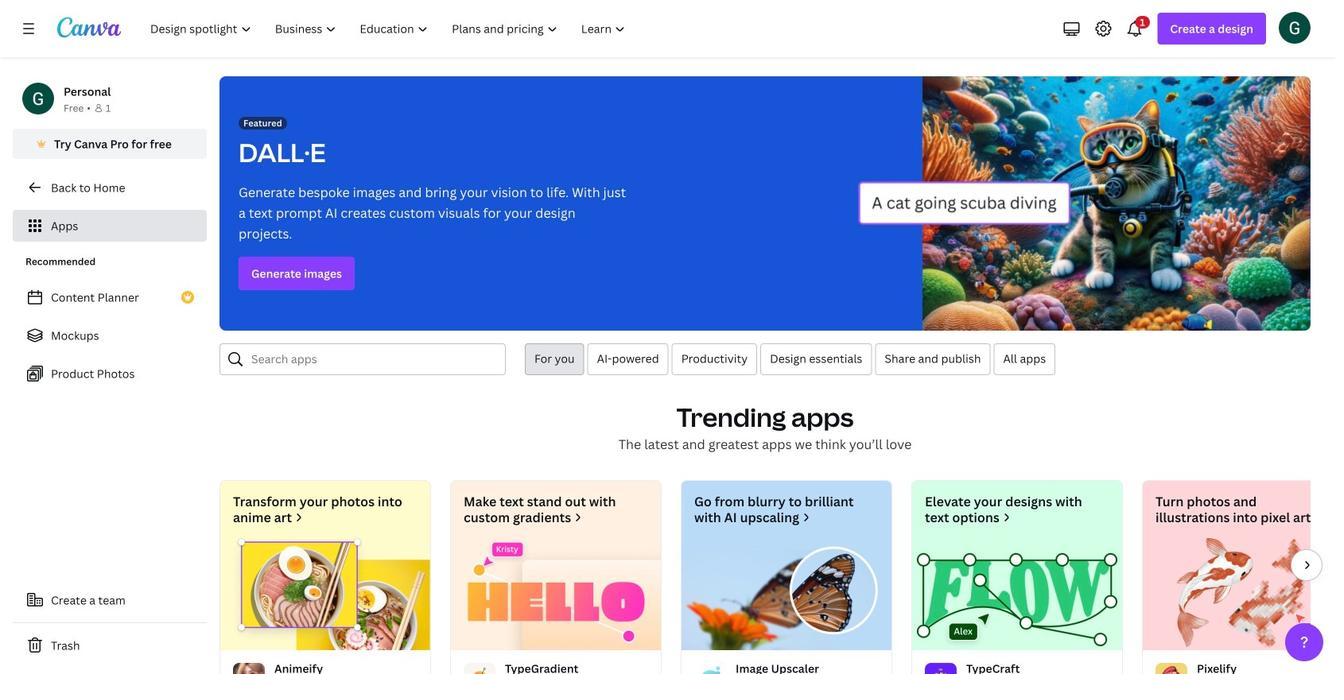 Task type: locate. For each thing, give the bounding box(es) containing it.
an image with a cursor next to a text box containing the prompt "a cat going scuba diving" to generate an image. the generated image of a cat doing scuba diving is behind the text box. image
[[858, 76, 1311, 331]]

typecraft image
[[912, 539, 1122, 651]]

typegradient image
[[451, 539, 661, 651]]

list
[[13, 282, 207, 390]]

animeify image
[[220, 539, 430, 651]]

image upscaler image
[[682, 539, 892, 651]]

Input field to search for apps search field
[[251, 344, 496, 375]]



Task type: describe. For each thing, give the bounding box(es) containing it.
pixelify image
[[1143, 539, 1336, 651]]

top level navigation element
[[140, 13, 639, 45]]

greg robinson image
[[1279, 12, 1311, 44]]



Task type: vqa. For each thing, say whether or not it's contained in the screenshot.
Search SEARCH FIELD
no



